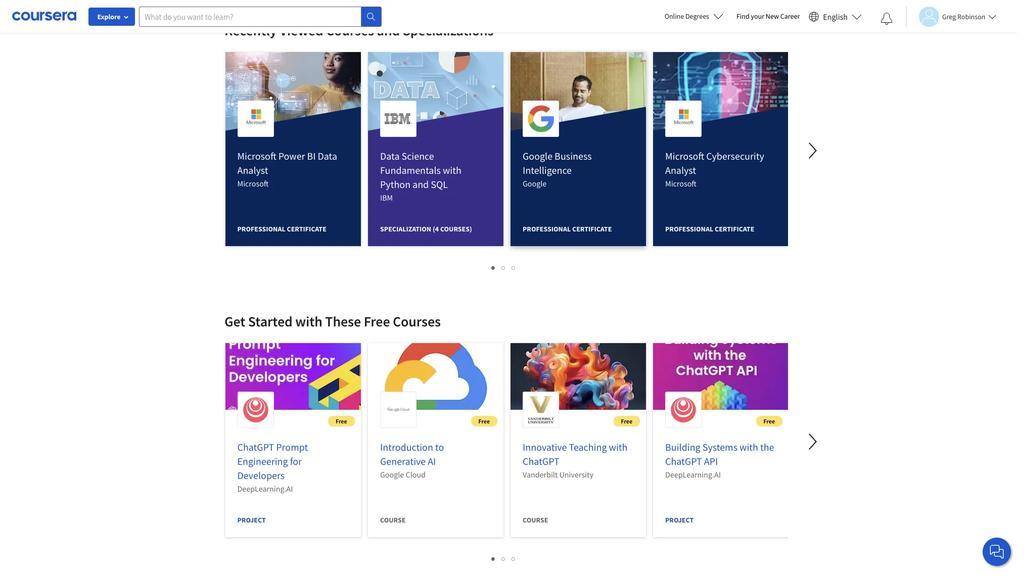 Task type: locate. For each thing, give the bounding box(es) containing it.
recently viewed courses and specializations
[[225, 21, 494, 39]]

0 horizontal spatial courses
[[326, 21, 374, 39]]

new
[[766, 12, 779, 21]]

deeplearning.ai inside chatgpt prompt engineering for developers deeplearning.ai
[[238, 484, 293, 494]]

1 horizontal spatial professional
[[523, 225, 571, 234]]

with left the
[[740, 441, 759, 454]]

deeplearning.ai
[[666, 470, 721, 480], [238, 484, 293, 494]]

1 certificate from the left
[[287, 225, 327, 234]]

0 vertical spatial 2
[[502, 263, 506, 273]]

with inside building systems with the chatgpt api deeplearning.ai
[[740, 441, 759, 454]]

microsoft left power
[[238, 150, 277, 162]]

free
[[364, 313, 390, 331], [336, 418, 347, 425], [479, 418, 490, 425], [621, 418, 633, 425], [764, 418, 775, 425]]

1 vertical spatial 1 button
[[489, 553, 499, 565]]

3 button for get started with these free courses
[[509, 553, 519, 565]]

2 1 button from the top
[[489, 553, 499, 565]]

science
[[402, 150, 434, 162]]

and
[[377, 21, 400, 39], [413, 178, 429, 191]]

list
[[220, 262, 788, 274], [220, 553, 788, 565]]

2 button for recently viewed courses and specializations
[[499, 262, 509, 274]]

intelligence
[[523, 164, 572, 177]]

with up sql
[[443, 164, 462, 177]]

free for introduction to generative ai
[[479, 418, 490, 425]]

chatgpt up vanderbilt
[[523, 455, 560, 468]]

introduction to generative ai link
[[380, 441, 444, 468]]

1 3 from the top
[[512, 263, 516, 273]]

1 horizontal spatial project
[[666, 516, 694, 525]]

1 vertical spatial deeplearning.ai
[[238, 484, 293, 494]]

3 inside get started with these free courses carousel element
[[512, 554, 516, 564]]

1 vertical spatial and
[[413, 178, 429, 191]]

specialization
[[380, 225, 432, 234]]

0 horizontal spatial deeplearning.ai
[[238, 484, 293, 494]]

1
[[492, 263, 496, 273], [492, 554, 496, 564]]

courses
[[326, 21, 374, 39], [393, 313, 441, 331]]

0 vertical spatial deeplearning.ai
[[666, 470, 721, 480]]

0 horizontal spatial professional
[[238, 225, 286, 234]]

next slide image inside get started with these free courses carousel element
[[801, 430, 825, 454]]

explore button
[[89, 8, 135, 26]]

2 inside recently viewed courses and specializations carousel element
[[502, 263, 506, 273]]

analyst inside microsoft power bi data analyst microsoft
[[238, 164, 269, 177]]

list for recently viewed courses and specializations
[[220, 262, 788, 274]]

microsoft
[[238, 150, 277, 162], [666, 150, 705, 162], [238, 179, 269, 189], [666, 179, 697, 189]]

power
[[279, 150, 306, 162]]

1 3 button from the top
[[509, 262, 519, 274]]

chatgpt prompt engineering for developers link
[[238, 441, 308, 482]]

google down generative
[[380, 470, 404, 480]]

3 button
[[509, 262, 519, 274], [509, 553, 519, 565]]

1 project from the left
[[238, 516, 266, 525]]

2 certificate from the left
[[573, 225, 612, 234]]

2 button
[[499, 262, 509, 274], [499, 553, 509, 565]]

with right teaching
[[609, 441, 628, 454]]

2 professional certificate from the left
[[523, 225, 612, 234]]

1 next slide image from the top
[[801, 139, 825, 163]]

1 vertical spatial list
[[220, 553, 788, 565]]

free for chatgpt prompt engineering for developers
[[336, 418, 347, 425]]

2 2 from the top
[[502, 554, 506, 564]]

professional for google business intelligence
[[523, 225, 571, 234]]

0 vertical spatial 3 button
[[509, 262, 519, 274]]

1 vertical spatial 2 button
[[499, 553, 509, 565]]

chatgpt down building
[[666, 455, 702, 468]]

1 vertical spatial 3 button
[[509, 553, 519, 565]]

1 vertical spatial courses
[[393, 313, 441, 331]]

building systems with the chatgpt api link
[[666, 441, 775, 468]]

3 inside recently viewed courses and specializations carousel element
[[512, 263, 516, 273]]

0 vertical spatial and
[[377, 21, 400, 39]]

2
[[502, 263, 506, 273], [502, 554, 506, 564]]

2 horizontal spatial chatgpt
[[666, 455, 702, 468]]

2 analyst from the left
[[666, 164, 697, 177]]

next slide image inside recently viewed courses and specializations carousel element
[[801, 139, 825, 163]]

0 horizontal spatial chatgpt
[[238, 441, 275, 454]]

project for deeplearning.ai
[[238, 516, 266, 525]]

1 professional certificate from the left
[[238, 225, 327, 234]]

developers
[[238, 469, 285, 482]]

1 horizontal spatial and
[[413, 178, 429, 191]]

3 certificate from the left
[[715, 225, 755, 234]]

next slide image for recently viewed courses and specializations
[[801, 139, 825, 163]]

1 analyst from the left
[[238, 164, 269, 177]]

1 horizontal spatial professional certificate
[[523, 225, 612, 234]]

course for innovative teaching with chatgpt
[[523, 516, 548, 525]]

3 professional from the left
[[666, 225, 714, 234]]

find your new career link
[[732, 10, 805, 23]]

2 3 button from the top
[[509, 553, 519, 565]]

google up intelligence
[[523, 150, 553, 162]]

0 horizontal spatial project
[[238, 516, 266, 525]]

microsoft down microsoft cybersecurity analyst link
[[666, 179, 697, 189]]

get started with these free courses carousel element
[[220, 282, 1018, 573]]

0 horizontal spatial data
[[318, 150, 338, 162]]

0 vertical spatial 3
[[512, 263, 516, 273]]

2 2 button from the top
[[499, 553, 509, 565]]

professional for microsoft cybersecurity analyst
[[666, 225, 714, 234]]

1 1 button from the top
[[489, 262, 499, 274]]

1 data from the left
[[318, 150, 338, 162]]

1 list from the top
[[220, 262, 788, 274]]

1 for recently viewed courses and specializations
[[492, 263, 496, 273]]

None search field
[[139, 6, 382, 27]]

chatgpt inside chatgpt prompt engineering for developers deeplearning.ai
[[238, 441, 275, 454]]

google down intelligence
[[523, 179, 547, 189]]

fundamentals
[[380, 164, 441, 177]]

2 inside get started with these free courses carousel element
[[502, 554, 506, 564]]

chatgpt
[[238, 441, 275, 454], [523, 455, 560, 468], [666, 455, 702, 468]]

introduction
[[380, 441, 433, 454]]

with inside innovative teaching with chatgpt vanderbilt university
[[609, 441, 628, 454]]

university
[[560, 470, 594, 480]]

data inside data science fundamentals with python and sql ibm
[[380, 150, 400, 162]]

0 horizontal spatial course
[[380, 516, 406, 525]]

google
[[523, 150, 553, 162], [523, 179, 547, 189], [380, 470, 404, 480]]

started
[[248, 313, 293, 331]]

deeplearning.ai down api
[[666, 470, 721, 480]]

online degrees
[[665, 12, 710, 21]]

engineering
[[238, 455, 288, 468]]

project
[[238, 516, 266, 525], [666, 516, 694, 525]]

with for get started with these free courses
[[295, 313, 323, 331]]

professional
[[238, 225, 286, 234], [523, 225, 571, 234], [666, 225, 714, 234]]

microsoft cybersecurity analyst link
[[666, 150, 765, 177]]

2 next slide image from the top
[[801, 430, 825, 454]]

list inside recently viewed courses and specializations carousel element
[[220, 262, 788, 274]]

1 2 button from the top
[[499, 262, 509, 274]]

data
[[318, 150, 338, 162], [380, 150, 400, 162]]

online
[[665, 12, 684, 21]]

What do you want to learn? text field
[[139, 6, 362, 27]]

the
[[761, 441, 775, 454]]

3 for get started with these free courses
[[512, 554, 516, 564]]

bi
[[308, 150, 316, 162]]

1 for get started with these free courses
[[492, 554, 496, 564]]

2 for get started with these free courses
[[502, 554, 506, 564]]

project for api
[[666, 516, 694, 525]]

2 professional from the left
[[523, 225, 571, 234]]

data right the bi
[[318, 150, 338, 162]]

greg
[[943, 12, 957, 21]]

1 horizontal spatial certificate
[[573, 225, 612, 234]]

2 list from the top
[[220, 553, 788, 565]]

with left these
[[295, 313, 323, 331]]

data science fundamentals with python and sql link
[[380, 150, 462, 191]]

1 inside recently viewed courses and specializations carousel element
[[492, 263, 496, 273]]

list inside get started with these free courses carousel element
[[220, 553, 788, 565]]

1 horizontal spatial course
[[523, 516, 548, 525]]

chatgpt inside building systems with the chatgpt api deeplearning.ai
[[666, 455, 702, 468]]

data up fundamentals
[[380, 150, 400, 162]]

prompt
[[277, 441, 308, 454]]

analyst
[[238, 164, 269, 177], [666, 164, 697, 177]]

2 vertical spatial google
[[380, 470, 404, 480]]

2 1 from the top
[[492, 554, 496, 564]]

viewed
[[280, 21, 324, 39]]

1 vertical spatial 2
[[502, 554, 506, 564]]

microsoft cybersecurity analyst microsoft
[[666, 150, 765, 189]]

microsoft down microsoft power bi data analyst link
[[238, 179, 269, 189]]

vanderbilt
[[523, 470, 558, 480]]

0 vertical spatial 1
[[492, 263, 496, 273]]

chat with us image
[[989, 544, 1006, 560]]

1 vertical spatial 3
[[512, 554, 516, 564]]

3 button inside get started with these free courses carousel element
[[509, 553, 519, 565]]

2 data from the left
[[380, 150, 400, 162]]

certificate for google business intelligence
[[573, 225, 612, 234]]

professional certificate
[[238, 225, 327, 234], [523, 225, 612, 234], [666, 225, 755, 234]]

chatgpt up engineering
[[238, 441, 275, 454]]

3
[[512, 263, 516, 273], [512, 554, 516, 564]]

0 vertical spatial 1 button
[[489, 262, 499, 274]]

certificate for microsoft power bi data analyst
[[287, 225, 327, 234]]

2 horizontal spatial professional certificate
[[666, 225, 755, 234]]

0 horizontal spatial analyst
[[238, 164, 269, 177]]

3 button inside recently viewed courses and specializations carousel element
[[509, 262, 519, 274]]

english
[[824, 11, 848, 21]]

0 vertical spatial 2 button
[[499, 262, 509, 274]]

2 project from the left
[[666, 516, 694, 525]]

0 vertical spatial list
[[220, 262, 788, 274]]

1 vertical spatial next slide image
[[801, 430, 825, 454]]

course
[[380, 516, 406, 525], [523, 516, 548, 525]]

0 horizontal spatial certificate
[[287, 225, 327, 234]]

1 button
[[489, 262, 499, 274], [489, 553, 499, 565]]

1 horizontal spatial chatgpt
[[523, 455, 560, 468]]

1 professional from the left
[[238, 225, 286, 234]]

recently viewed courses and specializations carousel element
[[220, 0, 1018, 325]]

certificate
[[287, 225, 327, 234], [573, 225, 612, 234], [715, 225, 755, 234]]

1 inside get started with these free courses carousel element
[[492, 554, 496, 564]]

1 horizontal spatial courses
[[393, 313, 441, 331]]

3 professional certificate from the left
[[666, 225, 755, 234]]

cybersecurity
[[707, 150, 765, 162]]

0 vertical spatial courses
[[326, 21, 374, 39]]

1 vertical spatial 1
[[492, 554, 496, 564]]

chatgpt prompt engineering for developers deeplearning.ai
[[238, 441, 308, 494]]

0 horizontal spatial and
[[377, 21, 400, 39]]

1 horizontal spatial analyst
[[666, 164, 697, 177]]

1 2 from the top
[[502, 263, 506, 273]]

deeplearning.ai down the developers
[[238, 484, 293, 494]]

2 horizontal spatial professional
[[666, 225, 714, 234]]

(4
[[433, 225, 439, 234]]

1 horizontal spatial deeplearning.ai
[[666, 470, 721, 480]]

1 1 from the top
[[492, 263, 496, 273]]

next slide image
[[801, 139, 825, 163], [801, 430, 825, 454]]

1 horizontal spatial data
[[380, 150, 400, 162]]

0 vertical spatial next slide image
[[801, 139, 825, 163]]

1 course from the left
[[380, 516, 406, 525]]

and inside data science fundamentals with python and sql ibm
[[413, 178, 429, 191]]

2 horizontal spatial certificate
[[715, 225, 755, 234]]

business
[[555, 150, 592, 162]]

get
[[225, 313, 245, 331]]

with
[[443, 164, 462, 177], [295, 313, 323, 331], [609, 441, 628, 454], [740, 441, 759, 454]]

0 horizontal spatial professional certificate
[[238, 225, 327, 234]]

3 for recently viewed courses and specializations
[[512, 263, 516, 273]]

2 3 from the top
[[512, 554, 516, 564]]

python
[[380, 178, 411, 191]]

google inside 'introduction to generative ai google cloud'
[[380, 470, 404, 480]]

2 course from the left
[[523, 516, 548, 525]]



Task type: vqa. For each thing, say whether or not it's contained in the screenshot.


Task type: describe. For each thing, give the bounding box(es) containing it.
generative
[[380, 455, 426, 468]]

cloud
[[406, 470, 426, 480]]

building
[[666, 441, 701, 454]]

microsoft left cybersecurity
[[666, 150, 705, 162]]

api
[[704, 455, 718, 468]]

coursera image
[[12, 8, 76, 24]]

explore
[[97, 12, 121, 21]]

free for building systems with the chatgpt api
[[764, 418, 775, 425]]

sql
[[431, 178, 448, 191]]

degrees
[[686, 12, 710, 21]]

introduction to generative ai google cloud
[[380, 441, 444, 480]]

online degrees button
[[657, 5, 732, 27]]

to
[[435, 441, 444, 454]]

google business intelligence google
[[523, 150, 592, 189]]

greg robinson button
[[906, 6, 997, 27]]

specializations
[[403, 21, 494, 39]]

greg robinson
[[943, 12, 986, 21]]

find your new career
[[737, 12, 800, 21]]

3 button for recently viewed courses and specializations
[[509, 262, 519, 274]]

deeplearning.ai inside building systems with the chatgpt api deeplearning.ai
[[666, 470, 721, 480]]

innovative
[[523, 441, 567, 454]]

systems
[[703, 441, 738, 454]]

find
[[737, 12, 750, 21]]

data science fundamentals with python and sql ibm
[[380, 150, 462, 203]]

1 button for get started with these free courses
[[489, 553, 499, 565]]

analyst inside microsoft cybersecurity analyst microsoft
[[666, 164, 697, 177]]

english button
[[805, 0, 866, 33]]

list for get started with these free courses
[[220, 553, 788, 565]]

1 button for recently viewed courses and specializations
[[489, 262, 499, 274]]

show notifications image
[[881, 13, 893, 25]]

0 vertical spatial google
[[523, 150, 553, 162]]

ibm
[[380, 193, 393, 203]]

career
[[781, 12, 800, 21]]

innovative teaching with chatgpt link
[[523, 441, 628, 468]]

courses)
[[441, 225, 472, 234]]

specialization (4 courses)
[[380, 225, 472, 234]]

get started with these free courses
[[225, 313, 441, 331]]

for
[[290, 455, 302, 468]]

microsoft power bi data analyst microsoft
[[238, 150, 338, 189]]

professional certificate for google
[[523, 225, 612, 234]]

with for innovative teaching with chatgpt vanderbilt university
[[609, 441, 628, 454]]

with inside data science fundamentals with python and sql ibm
[[443, 164, 462, 177]]

next slide image for get started with these free courses
[[801, 430, 825, 454]]

google business intelligence link
[[523, 150, 592, 177]]

2 button for get started with these free courses
[[499, 553, 509, 565]]

course for introduction to generative ai
[[380, 516, 406, 525]]

these
[[325, 313, 361, 331]]

robinson
[[958, 12, 986, 21]]

microsoft power bi data analyst link
[[238, 150, 338, 177]]

2 for recently viewed courses and specializations
[[502, 263, 506, 273]]

recently
[[225, 21, 277, 39]]

building systems with the chatgpt api deeplearning.ai
[[666, 441, 775, 480]]

certificate for microsoft cybersecurity analyst
[[715, 225, 755, 234]]

your
[[751, 12, 765, 21]]

innovative teaching with chatgpt vanderbilt university
[[523, 441, 628, 480]]

free for innovative teaching with chatgpt
[[621, 418, 633, 425]]

data inside microsoft power bi data analyst microsoft
[[318, 150, 338, 162]]

teaching
[[569, 441, 607, 454]]

with for building systems with the chatgpt api deeplearning.ai
[[740, 441, 759, 454]]

ai
[[428, 455, 436, 468]]

professional for microsoft power bi data analyst
[[238, 225, 286, 234]]

professional certificate for microsoft
[[666, 225, 755, 234]]

chatgpt inside innovative teaching with chatgpt vanderbilt university
[[523, 455, 560, 468]]

1 vertical spatial google
[[523, 179, 547, 189]]

professional certificate for data
[[238, 225, 327, 234]]



